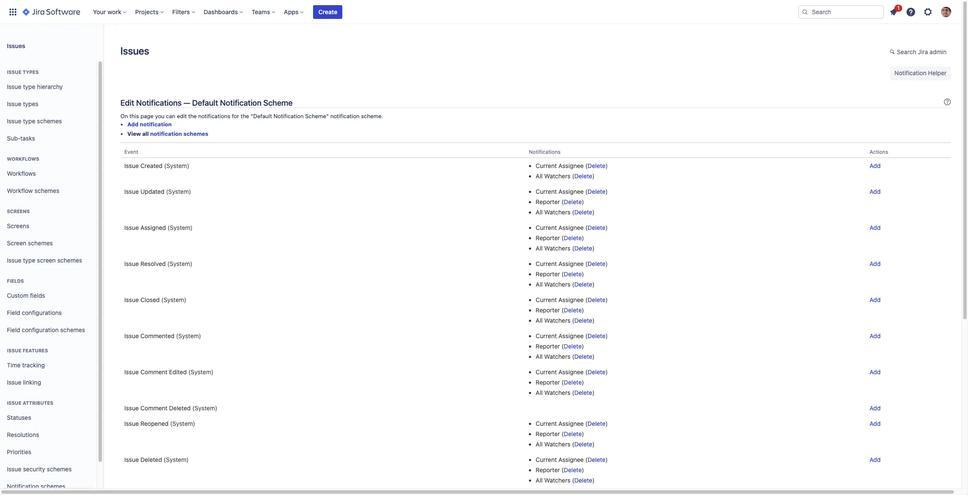 Task type: locate. For each thing, give the bounding box(es) containing it.
3 add link from the top
[[870, 224, 881, 232]]

comment for edited
[[140, 369, 168, 376]]

8 reporter from the top
[[536, 467, 560, 474]]

0 vertical spatial screens
[[7, 209, 30, 214]]

6 all from the top
[[536, 353, 543, 361]]

notification
[[895, 69, 927, 77], [220, 98, 262, 108], [274, 113, 304, 120], [7, 483, 39, 490]]

6 current assignee ( delete ) reporter ( delete ) all watchers ( delete ) from the top
[[536, 369, 608, 397]]

current assignee ( delete ) reporter ( delete ) all watchers ( delete ) for issue assigned (system)
[[536, 224, 608, 252]]

add for issue reopened (system)
[[870, 420, 881, 428]]

3 current from the top
[[536, 224, 557, 232]]

assignee for issue commented (system)
[[559, 333, 584, 340]]

current assignee ( delete ) reporter ( delete ) all watchers ( delete ) for issue updated (system)
[[536, 188, 608, 216]]

watchers for issue assigned (system)
[[545, 245, 571, 252]]

4 watchers from the top
[[545, 281, 571, 288]]

deleted
[[169, 405, 191, 412], [140, 457, 162, 464]]

watchers for issue reopened (system)
[[545, 441, 571, 448]]

all inside current assignee ( delete ) all watchers ( delete )
[[536, 173, 543, 180]]

1 horizontal spatial notifications
[[529, 149, 561, 155]]

notification down scheme
[[274, 113, 304, 120]]

closed
[[140, 297, 160, 304]]

schemes inside on this page you can edit the notifications for the "default notification scheme" notification scheme. add notification view all notification schemes
[[184, 131, 208, 137]]

add for issue assigned (system)
[[870, 224, 881, 232]]

notifications up you on the top left
[[136, 98, 182, 108]]

time tracking
[[7, 362, 45, 369]]

7 add link from the top
[[870, 369, 881, 376]]

notification schemes
[[7, 483, 65, 490]]

issue comment deleted (system)
[[124, 405, 217, 412]]

"default
[[251, 113, 272, 120]]

2 assignee from the top
[[559, 188, 584, 195]]

fields
[[30, 292, 45, 299]]

8 current assignee ( delete ) reporter ( delete ) all watchers ( delete ) from the top
[[536, 457, 608, 485]]

issue
[[7, 69, 21, 75], [7, 83, 21, 90], [7, 100, 21, 107], [7, 117, 21, 125], [124, 162, 139, 170], [124, 188, 139, 195], [124, 224, 139, 232], [7, 257, 21, 264], [124, 260, 139, 268], [124, 297, 139, 304], [124, 333, 139, 340], [7, 348, 21, 354], [124, 369, 139, 376], [7, 379, 21, 386], [7, 401, 21, 406], [124, 405, 139, 412], [124, 420, 139, 428], [124, 457, 139, 464], [7, 466, 21, 473]]

9 all from the top
[[536, 477, 543, 485]]

notification down you on the top left
[[140, 121, 172, 128]]

notification schemes link
[[3, 479, 93, 496]]

5 current assignee ( delete ) reporter ( delete ) all watchers ( delete ) from the top
[[536, 333, 608, 361]]

issue for issue security schemes
[[7, 466, 21, 473]]

jira software image
[[22, 7, 80, 17], [22, 7, 80, 17]]

type left screen
[[23, 257, 35, 264]]

updated
[[140, 188, 164, 195]]

issue inside screens group
[[7, 257, 21, 264]]

type down types
[[23, 83, 35, 90]]

(system) for issue updated (system)
[[166, 188, 191, 195]]

can
[[166, 113, 175, 120]]

screens
[[7, 209, 30, 214], [7, 222, 29, 230]]

notification down security
[[7, 483, 39, 490]]

type inside "link"
[[23, 117, 35, 125]]

jira
[[918, 48, 929, 56]]

notifications
[[136, 98, 182, 108], [529, 149, 561, 155]]

2 screens from the top
[[7, 222, 29, 230]]

deleted down reopened
[[140, 457, 162, 464]]

fields
[[7, 278, 24, 284]]

2 type from the top
[[23, 117, 35, 125]]

screens up screen
[[7, 222, 29, 230]]

5 all from the top
[[536, 317, 543, 325]]

comment
[[140, 369, 168, 376], [140, 405, 168, 412]]

assignee for issue reopened (system)
[[559, 420, 584, 428]]

2 add link from the top
[[870, 188, 881, 195]]

current assignee ( delete ) reporter ( delete ) all watchers ( delete ) for issue commented (system)
[[536, 333, 608, 361]]

3 reporter from the top
[[536, 271, 560, 278]]

teams button
[[249, 5, 279, 19]]

screens link
[[3, 218, 93, 235]]

screens for screens "link"
[[7, 222, 29, 230]]

issue reopened (system)
[[124, 420, 195, 428]]

3 assignee from the top
[[559, 224, 584, 232]]

add for issue commented (system)
[[870, 333, 881, 340]]

2 all from the top
[[536, 209, 543, 216]]

issue inside "link"
[[7, 117, 21, 125]]

1 reporter from the top
[[536, 198, 560, 206]]

current for issue updated (system)
[[536, 188, 557, 195]]

9 add link from the top
[[870, 420, 881, 428]]

3 watchers from the top
[[545, 245, 571, 252]]

current inside current assignee ( delete ) all watchers ( delete )
[[536, 162, 557, 170]]

watchers for issue deleted (system)
[[545, 477, 571, 485]]

notifications up current assignee ( delete ) all watchers ( delete )
[[529, 149, 561, 155]]

0 vertical spatial notifications
[[136, 98, 182, 108]]

scheme"
[[305, 113, 329, 120]]

7 assignee from the top
[[559, 369, 584, 376]]

issue for issue types
[[7, 100, 21, 107]]

field up "issue features"
[[7, 326, 20, 334]]

workflows up workflow
[[7, 170, 36, 177]]

watchers for issue comment edited (system)
[[545, 389, 571, 397]]

schemes down edit
[[184, 131, 208, 137]]

all for issue reopened (system)
[[536, 441, 543, 448]]

(system) for issue closed (system)
[[161, 297, 186, 304]]

2 field from the top
[[7, 326, 20, 334]]

2 vertical spatial type
[[23, 257, 35, 264]]

work
[[108, 8, 121, 15]]

8 watchers from the top
[[545, 441, 571, 448]]

0 vertical spatial comment
[[140, 369, 168, 376]]

priorities
[[7, 449, 31, 456]]

projects
[[135, 8, 159, 15]]

workflows for workflows link
[[7, 170, 36, 177]]

sidebar navigation image
[[94, 34, 113, 52]]

screens group
[[3, 200, 93, 272]]

1 vertical spatial field
[[7, 326, 20, 334]]

field down custom on the bottom left of the page
[[7, 309, 20, 317]]

Search field
[[799, 5, 885, 19]]

reporter
[[536, 198, 560, 206], [536, 235, 560, 242], [536, 271, 560, 278], [536, 307, 560, 314], [536, 343, 560, 350], [536, 379, 560, 386], [536, 431, 560, 438], [536, 467, 560, 474]]

schemes inside fields group
[[60, 326, 85, 334]]

0 vertical spatial field
[[7, 309, 20, 317]]

comment left edited
[[140, 369, 168, 376]]

banner
[[0, 0, 962, 24]]

workflows down 'sub-tasks'
[[7, 156, 39, 162]]

comment up reopened
[[140, 405, 168, 412]]

1 add link from the top
[[870, 162, 881, 170]]

0 vertical spatial deleted
[[169, 405, 191, 412]]

current for issue closed (system)
[[536, 297, 557, 304]]

workflows
[[7, 156, 39, 162], [7, 170, 36, 177]]

schemes inside "link"
[[37, 117, 62, 125]]

1 current from the top
[[536, 162, 557, 170]]

1 horizontal spatial the
[[241, 113, 249, 120]]

issue type hierarchy link
[[3, 78, 93, 96]]

add link for issue deleted (system)
[[870, 457, 881, 464]]

notification down can at the top left
[[150, 131, 182, 137]]

4 assignee from the top
[[559, 260, 584, 268]]

4 all from the top
[[536, 281, 543, 288]]

create button
[[313, 5, 343, 19]]

7 watchers from the top
[[545, 389, 571, 397]]

edit notifications — default notification scheme
[[120, 98, 293, 108]]

2 vertical spatial notification
[[150, 131, 182, 137]]

issues
[[7, 42, 25, 49], [120, 45, 149, 57]]

5 reporter from the top
[[536, 343, 560, 350]]

9 current from the top
[[536, 457, 557, 464]]

8 all from the top
[[536, 441, 543, 448]]

0 vertical spatial workflows
[[7, 156, 39, 162]]

1 workflows from the top
[[7, 156, 39, 162]]

schemes down workflows link
[[34, 187, 59, 194]]

issue features group
[[3, 339, 93, 394]]

2 workflows from the top
[[7, 170, 36, 177]]

issue for issue assigned (system)
[[124, 224, 139, 232]]

types
[[23, 100, 38, 107]]

notification left scheme.
[[331, 113, 360, 120]]

scheme
[[263, 98, 293, 108]]

notification down search
[[895, 69, 927, 77]]

current assignee ( delete ) reporter ( delete ) all watchers ( delete ) for issue comment edited (system)
[[536, 369, 608, 397]]

(system) for issue created (system)
[[164, 162, 189, 170]]

issue type schemes link
[[3, 113, 93, 130]]

workflows for workflows group
[[7, 156, 39, 162]]

deleted up issue reopened (system)
[[169, 405, 191, 412]]

reporter for issue assigned (system)
[[536, 235, 560, 242]]

5 current from the top
[[536, 297, 557, 304]]

4 add link from the top
[[870, 260, 881, 268]]

2 reporter from the top
[[536, 235, 560, 242]]

your work
[[93, 8, 121, 15]]

current for issue reopened (system)
[[536, 420, 557, 428]]

current assignee ( delete ) reporter ( delete ) all watchers ( delete )
[[536, 188, 608, 216], [536, 224, 608, 252], [536, 260, 608, 288], [536, 297, 608, 325], [536, 333, 608, 361], [536, 369, 608, 397], [536, 420, 608, 448], [536, 457, 608, 485]]

issue created (system)
[[124, 162, 189, 170]]

7 reporter from the top
[[536, 431, 560, 438]]

default
[[192, 98, 218, 108]]

time tracking link
[[3, 357, 93, 374]]

8 assignee from the top
[[559, 420, 584, 428]]

issue security schemes
[[7, 466, 72, 473]]

issue linking
[[7, 379, 41, 386]]

issue closed (system)
[[124, 297, 186, 304]]

issue for issue type hierarchy
[[7, 83, 21, 90]]

8 add link from the top
[[870, 405, 881, 412]]

9 watchers from the top
[[545, 477, 571, 485]]

4 current from the top
[[536, 260, 557, 268]]

6 assignee from the top
[[559, 333, 584, 340]]

6 add link from the top
[[870, 333, 881, 340]]

fields group
[[3, 269, 93, 342]]

all for issue resolved (system)
[[536, 281, 543, 288]]

7 current from the top
[[536, 369, 557, 376]]

delete
[[588, 162, 606, 170], [575, 173, 593, 180], [588, 188, 606, 195], [564, 198, 582, 206], [575, 209, 593, 216], [588, 224, 606, 232], [564, 235, 582, 242], [575, 245, 593, 252], [588, 260, 606, 268], [564, 271, 582, 278], [575, 281, 593, 288], [588, 297, 606, 304], [564, 307, 582, 314], [575, 317, 593, 325], [588, 333, 606, 340], [564, 343, 582, 350], [575, 353, 593, 361], [588, 369, 606, 376], [564, 379, 582, 386], [575, 389, 593, 397], [588, 420, 606, 428], [564, 431, 582, 438], [575, 441, 593, 448], [588, 457, 606, 464], [564, 467, 582, 474], [575, 477, 593, 485]]

10 add link from the top
[[870, 457, 881, 464]]

0 horizontal spatial the
[[188, 113, 197, 120]]

7 all from the top
[[536, 389, 543, 397]]

0 horizontal spatial notifications
[[136, 98, 182, 108]]

delete link
[[588, 162, 606, 170], [575, 173, 593, 180], [588, 188, 606, 195], [564, 198, 582, 206], [575, 209, 593, 216], [588, 224, 606, 232], [564, 235, 582, 242], [575, 245, 593, 252], [588, 260, 606, 268], [564, 271, 582, 278], [575, 281, 593, 288], [588, 297, 606, 304], [564, 307, 582, 314], [575, 317, 593, 325], [588, 333, 606, 340], [564, 343, 582, 350], [575, 353, 593, 361], [588, 369, 606, 376], [564, 379, 582, 386], [575, 389, 593, 397], [588, 420, 606, 428], [564, 431, 582, 438], [575, 441, 593, 448], [588, 457, 606, 464], [564, 467, 582, 474], [575, 477, 593, 485]]

filters button
[[170, 5, 199, 19]]

1 all from the top
[[536, 173, 543, 180]]

1 field from the top
[[7, 309, 20, 317]]

0 vertical spatial type
[[23, 83, 35, 90]]

commented
[[140, 333, 175, 340]]

reporter for issue reopened (system)
[[536, 431, 560, 438]]

4 reporter from the top
[[536, 307, 560, 314]]

5 add link from the top
[[870, 297, 881, 304]]

issue for issue closed (system)
[[124, 297, 139, 304]]

1 watchers from the top
[[545, 173, 571, 180]]

current
[[536, 162, 557, 170], [536, 188, 557, 195], [536, 224, 557, 232], [536, 260, 557, 268], [536, 297, 557, 304], [536, 333, 557, 340], [536, 369, 557, 376], [536, 420, 557, 428], [536, 457, 557, 464]]

4 current assignee ( delete ) reporter ( delete ) all watchers ( delete ) from the top
[[536, 297, 608, 325]]

sub-tasks
[[7, 135, 35, 142]]

notification
[[331, 113, 360, 120], [140, 121, 172, 128], [150, 131, 182, 137]]

1 vertical spatial comment
[[140, 405, 168, 412]]

search image
[[802, 8, 809, 15]]

6 current from the top
[[536, 333, 557, 340]]

banner containing your work
[[0, 0, 962, 24]]

watchers for issue closed (system)
[[545, 317, 571, 325]]

issues right 'sidebar navigation' icon
[[120, 45, 149, 57]]

schemes right screen
[[57, 257, 82, 264]]

add link for issue comment deleted (system)
[[870, 405, 881, 412]]

6 watchers from the top
[[545, 353, 571, 361]]

2 current assignee ( delete ) reporter ( delete ) all watchers ( delete ) from the top
[[536, 224, 608, 252]]

schemes
[[37, 117, 62, 125], [184, 131, 208, 137], [34, 187, 59, 194], [28, 240, 53, 247], [57, 257, 82, 264], [60, 326, 85, 334], [47, 466, 72, 473], [41, 483, 65, 490]]

2 the from the left
[[241, 113, 249, 120]]

notification helper link
[[891, 67, 951, 80]]

8 current from the top
[[536, 420, 557, 428]]

schemes down issue types link
[[37, 117, 62, 125]]

the right for
[[241, 113, 249, 120]]

(system) for issue commented (system)
[[176, 333, 201, 340]]

workflow schemes
[[7, 187, 59, 194]]

notifications image
[[889, 7, 899, 17]]

projects button
[[133, 5, 167, 19]]

current assignee ( delete ) reporter ( delete ) all watchers ( delete ) for issue resolved (system)
[[536, 260, 608, 288]]

apps
[[284, 8, 299, 15]]

current assignee ( delete ) reporter ( delete ) all watchers ( delete ) for issue reopened (system)
[[536, 420, 608, 448]]

6 reporter from the top
[[536, 379, 560, 386]]

2 watchers from the top
[[545, 209, 571, 216]]

1 comment from the top
[[140, 369, 168, 376]]

add for issue closed (system)
[[870, 297, 881, 304]]

apps button
[[282, 5, 307, 19]]

types
[[23, 69, 39, 75]]

screens for screens group in the left of the page
[[7, 209, 30, 214]]

issue types group
[[3, 60, 93, 150]]

reporter for issue comment edited (system)
[[536, 379, 560, 386]]

schemes down field configurations link at the bottom left of page
[[60, 326, 85, 334]]

—
[[184, 98, 190, 108]]

dashboards
[[204, 8, 238, 15]]

field
[[7, 309, 20, 317], [7, 326, 20, 334]]

configurations
[[22, 309, 62, 317]]

teams
[[252, 8, 270, 15]]

issue type schemes
[[7, 117, 62, 125]]

3 all from the top
[[536, 245, 543, 252]]

type up tasks
[[23, 117, 35, 125]]

1 screens from the top
[[7, 209, 30, 214]]

5 watchers from the top
[[545, 317, 571, 325]]

1 vertical spatial notification
[[140, 121, 172, 128]]

assignee inside current assignee ( delete ) all watchers ( delete )
[[559, 162, 584, 170]]

screens down workflow
[[7, 209, 30, 214]]

3 type from the top
[[23, 257, 35, 264]]

schemes down priorities link
[[47, 466, 72, 473]]

)
[[606, 162, 608, 170], [593, 173, 595, 180], [606, 188, 608, 195], [582, 198, 584, 206], [593, 209, 595, 216], [606, 224, 608, 232], [582, 235, 584, 242], [593, 245, 595, 252], [606, 260, 608, 268], [582, 271, 584, 278], [593, 281, 595, 288], [606, 297, 608, 304], [582, 307, 584, 314], [593, 317, 595, 325], [606, 333, 608, 340], [582, 343, 584, 350], [593, 353, 595, 361], [606, 369, 608, 376], [582, 379, 584, 386], [593, 389, 595, 397], [606, 420, 608, 428], [582, 431, 584, 438], [593, 441, 595, 448], [606, 457, 608, 464], [582, 467, 584, 474], [593, 477, 595, 485]]

1 assignee from the top
[[559, 162, 584, 170]]

issue for issue deleted (system)
[[124, 457, 139, 464]]

type inside screens group
[[23, 257, 35, 264]]

0 horizontal spatial deleted
[[140, 457, 162, 464]]

1 vertical spatial workflows
[[7, 170, 36, 177]]

the right edit
[[188, 113, 197, 120]]

actions
[[870, 149, 889, 155]]

add link for issue assigned (system)
[[870, 224, 881, 232]]

schemes down issue security schemes link
[[41, 483, 65, 490]]

0 vertical spatial notification
[[331, 113, 360, 120]]

your work button
[[90, 5, 130, 19]]

1 current assignee ( delete ) reporter ( delete ) all watchers ( delete ) from the top
[[536, 188, 608, 216]]

add link for issue commented (system)
[[870, 333, 881, 340]]

assignee for issue closed (system)
[[559, 297, 584, 304]]

workflows group
[[3, 147, 93, 202]]

(system) for issue deleted (system)
[[164, 457, 189, 464]]

screens inside "link"
[[7, 222, 29, 230]]

9 assignee from the top
[[559, 457, 584, 464]]

issue deleted (system)
[[124, 457, 189, 464]]

linking
[[23, 379, 41, 386]]

1 vertical spatial type
[[23, 117, 35, 125]]

1 type from the top
[[23, 83, 35, 90]]

add link for issue reopened (system)
[[870, 420, 881, 428]]

screen
[[37, 257, 56, 264]]

1 vertical spatial screens
[[7, 222, 29, 230]]

2 comment from the top
[[140, 405, 168, 412]]

issues up issue types
[[7, 42, 25, 49]]

field for field configuration schemes
[[7, 326, 20, 334]]

issue for issue linking
[[7, 379, 21, 386]]

7 current assignee ( delete ) reporter ( delete ) all watchers ( delete ) from the top
[[536, 420, 608, 448]]

add for issue updated (system)
[[870, 188, 881, 195]]

2 current from the top
[[536, 188, 557, 195]]

1 vertical spatial notifications
[[529, 149, 561, 155]]

add link
[[870, 162, 881, 170], [870, 188, 881, 195], [870, 224, 881, 232], [870, 260, 881, 268], [870, 297, 881, 304], [870, 333, 881, 340], [870, 369, 881, 376], [870, 405, 881, 412], [870, 420, 881, 428], [870, 457, 881, 464]]

all
[[536, 173, 543, 180], [536, 209, 543, 216], [536, 245, 543, 252], [536, 281, 543, 288], [536, 317, 543, 325], [536, 353, 543, 361], [536, 389, 543, 397], [536, 441, 543, 448], [536, 477, 543, 485]]

3 current assignee ( delete ) reporter ( delete ) all watchers ( delete ) from the top
[[536, 260, 608, 288]]

5 assignee from the top
[[559, 297, 584, 304]]



Task type: describe. For each thing, give the bounding box(es) containing it.
scheme.
[[361, 113, 383, 120]]

issue for issue updated (system)
[[124, 188, 139, 195]]

custom
[[7, 292, 28, 299]]

notification inside on this page you can edit the notifications for the "default notification scheme" notification scheme. add notification view all notification schemes
[[274, 113, 304, 120]]

add for issue created (system)
[[870, 162, 881, 170]]

screen schemes
[[7, 240, 53, 247]]

notification helper
[[895, 69, 947, 77]]

issue for issue attributes
[[7, 401, 21, 406]]

assignee for issue deleted (system)
[[559, 457, 584, 464]]

issue for issue resolved (system)
[[124, 260, 139, 268]]

created
[[140, 162, 163, 170]]

small image
[[890, 49, 897, 56]]

add for issue deleted (system)
[[870, 457, 881, 464]]

schemes inside "link"
[[34, 187, 59, 194]]

all for issue deleted (system)
[[536, 477, 543, 485]]

issue for issue type screen schemes
[[7, 257, 21, 264]]

statuses link
[[3, 410, 93, 427]]

issue types
[[7, 69, 39, 75]]

add inside on this page you can edit the notifications for the "default notification scheme" notification scheme. add notification view all notification schemes
[[127, 121, 139, 128]]

reopened
[[140, 420, 169, 428]]

time
[[7, 362, 21, 369]]

notification schemes link
[[150, 131, 208, 137]]

issue for issue features
[[7, 348, 21, 354]]

type for screen
[[23, 257, 35, 264]]

add link for issue created (system)
[[870, 162, 881, 170]]

field configuration schemes link
[[3, 322, 93, 339]]

workflow schemes link
[[3, 182, 93, 200]]

1 the from the left
[[188, 113, 197, 120]]

field configurations
[[7, 309, 62, 317]]

you
[[155, 113, 165, 120]]

workflow
[[7, 187, 33, 194]]

sub-tasks link
[[3, 130, 93, 147]]

attributes
[[23, 401, 53, 406]]

field for field configurations
[[7, 309, 20, 317]]

issue for issue commented (system)
[[124, 333, 139, 340]]

1
[[898, 5, 900, 11]]

all for issue comment edited (system)
[[536, 389, 543, 397]]

add for issue comment edited (system)
[[870, 369, 881, 376]]

edited
[[169, 369, 187, 376]]

add for issue resolved (system)
[[870, 260, 881, 268]]

your profile and settings image
[[942, 7, 952, 17]]

issue attributes group
[[3, 392, 93, 496]]

all for issue updated (system)
[[536, 209, 543, 216]]

field configurations link
[[3, 305, 93, 322]]

type for hierarchy
[[23, 83, 35, 90]]

issue for issue type schemes
[[7, 117, 21, 125]]

current for issue deleted (system)
[[536, 457, 557, 464]]

watchers for issue resolved (system)
[[545, 281, 571, 288]]

search jira admin
[[898, 48, 947, 56]]

add link for issue updated (system)
[[870, 188, 881, 195]]

edit
[[120, 98, 134, 108]]

watchers inside current assignee ( delete ) all watchers ( delete )
[[545, 173, 571, 180]]

search jira admin link
[[886, 46, 951, 59]]

create
[[319, 8, 338, 15]]

issue for issue reopened (system)
[[124, 420, 139, 428]]

assignee for issue assigned (system)
[[559, 224, 584, 232]]

add link for issue closed (system)
[[870, 297, 881, 304]]

notification inside issue attributes group
[[7, 483, 39, 490]]

issue for issue types
[[7, 69, 21, 75]]

issue linking link
[[3, 374, 93, 392]]

primary element
[[5, 0, 799, 24]]

resolutions link
[[3, 427, 93, 444]]

dashboards button
[[201, 5, 247, 19]]

reporter for issue commented (system)
[[536, 343, 560, 350]]

edit
[[177, 113, 187, 120]]

1 horizontal spatial issues
[[120, 45, 149, 57]]

issue for issue comment edited (system)
[[124, 369, 139, 376]]

issue comment edited (system)
[[124, 369, 214, 376]]

watchers for issue updated (system)
[[545, 209, 571, 216]]

issue type screen schemes link
[[3, 252, 93, 269]]

view
[[127, 131, 141, 137]]

all for issue assigned (system)
[[536, 245, 543, 252]]

issue for issue comment deleted (system)
[[124, 405, 139, 412]]

priorities link
[[3, 444, 93, 461]]

tracking
[[22, 362, 45, 369]]

workflows link
[[3, 165, 93, 182]]

0 horizontal spatial issues
[[7, 42, 25, 49]]

current for issue commented (system)
[[536, 333, 557, 340]]

hierarchy
[[37, 83, 63, 90]]

resolutions
[[7, 431, 39, 439]]

current for issue comment edited (system)
[[536, 369, 557, 376]]

custom fields link
[[3, 287, 93, 305]]

reporter for issue resolved (system)
[[536, 271, 560, 278]]

watchers for issue commented (system)
[[545, 353, 571, 361]]

settings image
[[923, 7, 934, 17]]

assignee for issue comment edited (system)
[[559, 369, 584, 376]]

issue security schemes link
[[3, 461, 93, 479]]

current for issue resolved (system)
[[536, 260, 557, 268]]

1 vertical spatial deleted
[[140, 457, 162, 464]]

help image
[[906, 7, 917, 17]]

security
[[23, 466, 45, 473]]

assigned
[[140, 224, 166, 232]]

1 horizontal spatial deleted
[[169, 405, 191, 412]]

features
[[23, 348, 48, 354]]

issue types link
[[3, 96, 93, 113]]

admin
[[930, 48, 947, 56]]

page
[[141, 113, 154, 120]]

notifications
[[198, 113, 230, 120]]

reporter for issue closed (system)
[[536, 307, 560, 314]]

assignee for issue updated (system)
[[559, 188, 584, 195]]

reporter for issue deleted (system)
[[536, 467, 560, 474]]

appswitcher icon image
[[8, 7, 18, 17]]

issue type hierarchy
[[7, 83, 63, 90]]

all for issue commented (system)
[[536, 353, 543, 361]]

your
[[93, 8, 106, 15]]

(system) for issue resolved (system)
[[167, 260, 192, 268]]

issue attributes
[[7, 401, 53, 406]]

notification up for
[[220, 98, 262, 108]]

for
[[232, 113, 239, 120]]

field configuration schemes
[[7, 326, 85, 334]]

schemes up issue type screen schemes
[[28, 240, 53, 247]]

search
[[898, 48, 917, 56]]

current assignee ( delete ) reporter ( delete ) all watchers ( delete ) for issue deleted (system)
[[536, 457, 608, 485]]

statuses
[[7, 414, 31, 422]]

current assignee ( delete ) reporter ( delete ) all watchers ( delete ) for issue closed (system)
[[536, 297, 608, 325]]

on this page you can edit the notifications for the "default notification scheme" notification scheme. add notification view all notification schemes
[[120, 113, 383, 137]]

current for issue assigned (system)
[[536, 224, 557, 232]]

add link for issue comment edited (system)
[[870, 369, 881, 376]]

reporter for issue updated (system)
[[536, 198, 560, 206]]

add link for issue resolved (system)
[[870, 260, 881, 268]]

current assignee ( delete ) all watchers ( delete )
[[536, 162, 608, 180]]

all
[[142, 131, 149, 137]]

issue for issue created (system)
[[124, 162, 139, 170]]

issue assigned (system)
[[124, 224, 193, 232]]

assignee for issue resolved (system)
[[559, 260, 584, 268]]

on
[[120, 113, 128, 120]]

configuration
[[22, 326, 59, 334]]

all for issue closed (system)
[[536, 317, 543, 325]]

filters
[[172, 8, 190, 15]]

(system) for issue reopened (system)
[[170, 420, 195, 428]]

sub-
[[7, 135, 20, 142]]

add notification link
[[127, 121, 172, 128]]

type for schemes
[[23, 117, 35, 125]]

(system) for issue assigned (system)
[[168, 224, 193, 232]]

this
[[130, 113, 139, 120]]

comment for deleted
[[140, 405, 168, 412]]

add for issue comment deleted (system)
[[870, 405, 881, 412]]

screen
[[7, 240, 26, 247]]

issue commented (system)
[[124, 333, 201, 340]]



Task type: vqa. For each thing, say whether or not it's contained in the screenshot.
'global' ELEMENT
no



